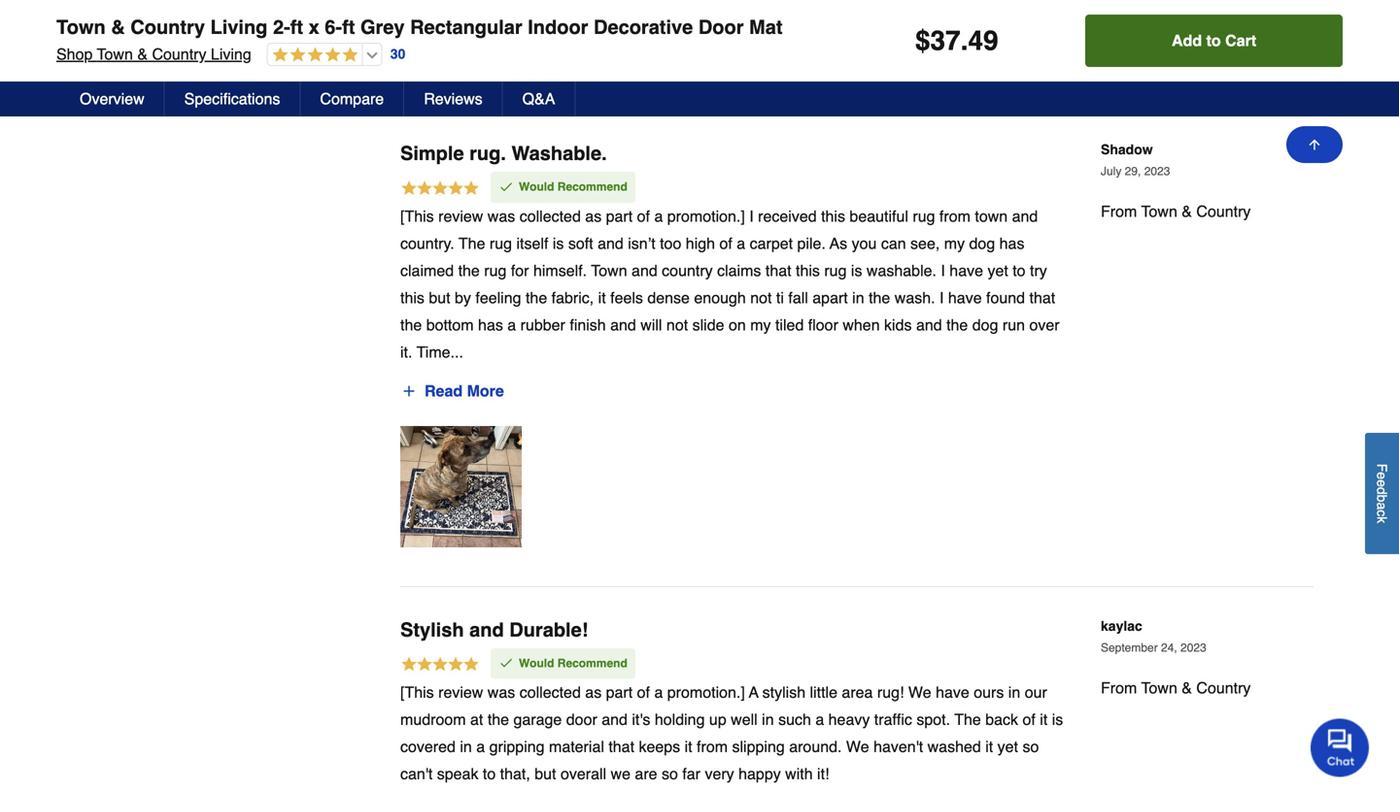 Task type: describe. For each thing, give the bounding box(es) containing it.
happy
[[738, 766, 781, 784]]

the up when
[[869, 289, 890, 307]]

part for stylish and durable!
[[606, 684, 633, 702]]

add
[[1172, 32, 1202, 50]]

will
[[641, 316, 662, 334]]

chat invite button image
[[1311, 718, 1370, 778]]

2 ft from the left
[[342, 16, 355, 38]]

stylish
[[400, 619, 464, 641]]

compare
[[320, 90, 384, 108]]

q&a button
[[503, 82, 576, 117]]

compare button
[[301, 82, 404, 117]]

ours
[[974, 684, 1004, 702]]

it.
[[400, 343, 412, 361]]

shop town & country living
[[56, 45, 251, 63]]

mudroom
[[400, 711, 466, 729]]

floor
[[808, 316, 838, 334]]

itself
[[516, 234, 548, 252]]

fabric,
[[552, 289, 594, 307]]

found
[[986, 289, 1025, 307]]

received
[[758, 207, 817, 225]]

from inside [this review was collected as part of a promotion.] a stylish little area rug! we have ours in our mudroom at the garage door and it's holding up well in such a heavy traffic spot. the back of it is covered in a gripping material that keeps it from slipping around. we haven't washed it yet so can't speak to that, but overall we are so far very happy with it!
[[697, 738, 728, 756]]

are
[[635, 766, 657, 784]]

1 horizontal spatial that
[[765, 262, 791, 280]]

as
[[830, 234, 847, 252]]

and inside [this review was collected as part of a promotion.] a stylish little area rug! we have ours in our mudroom at the garage door and it's holding up well in such a heavy traffic spot. the back of it is covered in a gripping material that keeps it from slipping around. we haven't washed it yet so can't speak to that, but overall we are so far very happy with it!
[[602, 711, 628, 729]]

gripping
[[489, 738, 545, 756]]

kaylac september 24, 2023
[[1101, 619, 1206, 655]]

door
[[566, 711, 597, 729]]

a inside button
[[1374, 503, 1390, 510]]

and down isn't at the left
[[632, 262, 657, 280]]

ti
[[776, 289, 784, 307]]

2023 for stylish and durable!
[[1180, 641, 1206, 655]]

claimed
[[400, 262, 454, 280]]

town inside the [this review was collected as part of a promotion.] i received this beautiful rug from town and country. the rug itself is soft and isn't too high of a carpet pile. as you can see, my dog has claimed the rug for himself. town and country claims that this rug is washable. i have yet to try this but by feeling the fabric, it feels dense enough not ti fall apart in the wash. i have found that the bottom has a rubber finish and will not slide on my tiled floor when kids and the dog run over it. time...
[[591, 262, 627, 280]]

town right shop
[[97, 45, 133, 63]]

$
[[915, 25, 930, 56]]

b
[[1374, 495, 1390, 503]]

enough
[[694, 289, 746, 307]]

a
[[749, 684, 758, 702]]

town up shop
[[56, 16, 106, 38]]

recommend for simple rug. washable.
[[557, 180, 627, 194]]

and down wash.
[[916, 316, 942, 334]]

[this review was collected as part of a promotion.] i received this beautiful rug from town and country. the rug itself is soft and isn't too high of a carpet pile. as you can see, my dog has claimed the rug for himself. town and country claims that this rug is washable. i have yet to try this but by feeling the fabric, it feels dense enough not ti fall apart in the wash. i have found that the bottom has a rubber finish and will not slide on my tiled floor when kids and the dog run over it. time...
[[400, 207, 1060, 361]]

country.
[[400, 234, 454, 252]]

with
[[785, 766, 813, 784]]

of up isn't at the left
[[637, 207, 650, 225]]

it down back
[[985, 738, 993, 756]]

1 vertical spatial my
[[750, 316, 771, 334]]

f
[[1374, 464, 1390, 472]]

the inside the [this review was collected as part of a promotion.] i received this beautiful rug from town and country. the rug itself is soft and isn't too high of a carpet pile. as you can see, my dog has claimed the rug for himself. town and country claims that this rug is washable. i have yet to try this but by feeling the fabric, it feels dense enough not ti fall apart in the wash. i have found that the bottom has a rubber finish and will not slide on my tiled floor when kids and the dog run over it. time...
[[459, 234, 485, 252]]

decorative
[[594, 16, 693, 38]]

that,
[[500, 766, 530, 784]]

of right back
[[1023, 711, 1035, 729]]

area
[[842, 684, 873, 702]]

$ 37 . 49
[[915, 25, 998, 56]]

the inside [this review was collected as part of a promotion.] a stylish little area rug! we have ours in our mudroom at the garage door and it's holding up well in such a heavy traffic spot. the back of it is covered in a gripping material that keeps it from slipping around. we haven't washed it yet so can't speak to that, but overall we are so far very happy with it!
[[954, 711, 981, 729]]

0 vertical spatial is
[[553, 234, 564, 252]]

it!
[[817, 766, 829, 784]]

have inside [this review was collected as part of a promotion.] a stylish little area rug! we have ours in our mudroom at the garage door and it's holding up well in such a heavy traffic spot. the back of it is covered in a gripping material that keeps it from slipping around. we haven't washed it yet so can't speak to that, but overall we are so far very happy with it!
[[936, 684, 969, 702]]

0 vertical spatial i
[[749, 207, 754, 225]]

kids
[[884, 316, 912, 334]]

0 vertical spatial we
[[908, 684, 931, 702]]

1 vertical spatial have
[[948, 289, 982, 307]]

1 horizontal spatial this
[[796, 262, 820, 280]]

1 ft from the left
[[290, 16, 303, 38]]

over
[[1029, 316, 1060, 334]]

checkmark image for rug.
[[498, 179, 514, 195]]

feeling
[[475, 289, 521, 307]]

was for and
[[488, 684, 515, 702]]

2 living from the top
[[211, 45, 251, 63]]

0 horizontal spatial this
[[400, 289, 424, 307]]

.
[[961, 25, 968, 56]]

slide
[[692, 316, 724, 334]]

to inside [this review was collected as part of a promotion.] a stylish little area rug! we have ours in our mudroom at the garage door and it's holding up well in such a heavy traffic spot. the back of it is covered in a gripping material that keeps it from slipping around. we haven't washed it yet so can't speak to that, but overall we are so far very happy with it!
[[483, 766, 496, 784]]

see,
[[910, 234, 940, 252]]

https://photos us.bazaarvoice.com/photo/2/cghvdg86dg93bmfuzgnvdw50cnk/dc929901 9146 5757 a791 64c98b64cffb image
[[400, 426, 522, 548]]

rubber
[[520, 316, 565, 334]]

mat
[[749, 16, 783, 38]]

such
[[778, 711, 811, 729]]

part for simple rug. washable.
[[606, 207, 633, 225]]

6-
[[325, 16, 342, 38]]

town
[[975, 207, 1008, 225]]

kaylac
[[1101, 619, 1142, 634]]

[this for stylish and durable!
[[400, 684, 434, 702]]

from town & country for washable.
[[1101, 203, 1251, 221]]

0 vertical spatial not
[[750, 289, 772, 307]]

of up the it's
[[637, 684, 650, 702]]

would for durable!
[[519, 657, 554, 671]]

covered
[[400, 738, 456, 756]]

5 stars image for stylish
[[400, 656, 480, 677]]

tiled
[[775, 316, 804, 334]]

[this review was collected as part of a promotion.] a stylish little area rug! we have ours in our mudroom at the garage door and it's holding up well in such a heavy traffic spot. the back of it is covered in a gripping material that keeps it from slipping around. we haven't washed it yet so can't speak to that, but overall we are so far very happy with it!
[[400, 684, 1063, 784]]

30
[[390, 46, 405, 62]]

to inside button
[[1206, 32, 1221, 50]]

review for simple
[[438, 207, 483, 225]]

town down shadow july 29, 2023
[[1141, 203, 1177, 221]]

but inside [this review was collected as part of a promotion.] a stylish little area rug! we have ours in our mudroom at the garage door and it's holding up well in such a heavy traffic spot. the back of it is covered in a gripping material that keeps it from slipping around. we haven't washed it yet so can't speak to that, but overall we are so far very happy with it!
[[535, 766, 556, 784]]

f e e d b a c k
[[1374, 464, 1390, 524]]

a down at
[[476, 738, 485, 756]]

a down feeling
[[507, 316, 516, 334]]

d
[[1374, 487, 1390, 495]]

our
[[1025, 684, 1047, 702]]

slipping
[[732, 738, 785, 756]]

29,
[[1125, 165, 1141, 178]]

review for stylish
[[438, 684, 483, 702]]

checkmark image for and
[[498, 656, 514, 671]]

at
[[470, 711, 483, 729]]

washed
[[927, 738, 981, 756]]

rug left for
[[484, 262, 507, 280]]

himself.
[[533, 262, 587, 280]]

was for rug.
[[488, 207, 515, 225]]

1 vertical spatial dog
[[972, 316, 998, 334]]

simple
[[400, 142, 464, 165]]

in left our
[[1008, 684, 1020, 702]]

rug up see,
[[913, 207, 935, 225]]

promotion.] for durable!
[[667, 684, 745, 702]]

high
[[686, 234, 715, 252]]

well
[[731, 711, 758, 729]]

try
[[1030, 262, 1047, 280]]

traffic
[[874, 711, 912, 729]]

a right such
[[815, 711, 824, 729]]

1 e from the top
[[1374, 472, 1390, 480]]

indoor
[[528, 16, 588, 38]]

stylish
[[762, 684, 806, 702]]

feels
[[610, 289, 643, 307]]

yet inside [this review was collected as part of a promotion.] a stylish little area rug! we have ours in our mudroom at the garage door and it's holding up well in such a heavy traffic spot. the back of it is covered in a gripping material that keeps it from slipping around. we haven't washed it yet so can't speak to that, but overall we are so far very happy with it!
[[997, 738, 1018, 756]]

and right the soft
[[598, 234, 624, 252]]

fall
[[788, 289, 808, 307]]

24,
[[1161, 641, 1177, 655]]

in up "speak"
[[460, 738, 472, 756]]

the up the 'it.'
[[400, 316, 422, 334]]

but inside the [this review was collected as part of a promotion.] i received this beautiful rug from town and country. the rug itself is soft and isn't too high of a carpet pile. as you can see, my dog has claimed the rug for himself. town and country claims that this rug is washable. i have yet to try this but by feeling the fabric, it feels dense enough not ti fall apart in the wash. i have found that the bottom has a rubber finish and will not slide on my tiled floor when kids and the dog run over it. time...
[[429, 289, 450, 307]]

durable!
[[509, 619, 588, 641]]

read
[[425, 382, 463, 400]]

washable.
[[511, 142, 607, 165]]

very
[[705, 766, 734, 784]]

a up too
[[654, 207, 663, 225]]

july
[[1101, 165, 1122, 178]]

shadow
[[1101, 142, 1153, 157]]

would recommend for durable!
[[519, 657, 627, 671]]

heavy
[[828, 711, 870, 729]]



Task type: vqa. For each thing, say whether or not it's contained in the screenshot.
Dressers with mirrors attached Two-piece china cabinets Other furniture that requires tools or three or more people
no



Task type: locate. For each thing, give the bounding box(es) containing it.
promotion.] up high
[[667, 207, 745, 225]]

0 vertical spatial recommend
[[557, 180, 627, 194]]

1 horizontal spatial we
[[908, 684, 931, 702]]

2023 inside shadow july 29, 2023
[[1144, 165, 1170, 178]]

2 horizontal spatial this
[[821, 207, 845, 225]]

1 vertical spatial was
[[488, 684, 515, 702]]

is
[[553, 234, 564, 252], [851, 262, 862, 280], [1052, 711, 1063, 729]]

1 horizontal spatial has
[[999, 234, 1024, 252]]

yet down back
[[997, 738, 1018, 756]]

collected inside [this review was collected as part of a promotion.] a stylish little area rug! we have ours in our mudroom at the garage door and it's holding up well in such a heavy traffic spot. the back of it is covered in a gripping material that keeps it from slipping around. we haven't washed it yet so can't speak to that, but overall we are so far very happy with it!
[[519, 684, 581, 702]]

not right will on the top of the page
[[666, 316, 688, 334]]

1 as from the top
[[585, 207, 602, 225]]

add to cart
[[1172, 32, 1256, 50]]

and right stylish
[[469, 619, 504, 641]]

0 vertical spatial this
[[821, 207, 845, 225]]

was up garage
[[488, 684, 515, 702]]

would down washable. at the left of page
[[519, 180, 554, 194]]

part inside the [this review was collected as part of a promotion.] i received this beautiful rug from town and country. the rug itself is soft and isn't too high of a carpet pile. as you can see, my dog has claimed the rug for himself. town and country claims that this rug is washable. i have yet to try this but by feeling the fabric, it feels dense enough not ti fall apart in the wash. i have found that the bottom has a rubber finish and will not slide on my tiled floor when kids and the dog run over it. time...
[[606, 207, 633, 225]]

the left the run on the right top of page
[[946, 316, 968, 334]]

would recommend for washable.
[[519, 180, 627, 194]]

1 vertical spatial 2023
[[1180, 641, 1206, 655]]

2 5 stars image from the top
[[400, 656, 480, 677]]

recommend
[[557, 180, 627, 194], [557, 657, 627, 671]]

0 vertical spatial my
[[944, 234, 965, 252]]

2023 inside 'kaylac september 24, 2023'
[[1180, 641, 1206, 655]]

we down heavy at the right of the page
[[846, 738, 869, 756]]

2 would from the top
[[519, 657, 554, 671]]

but left by
[[429, 289, 450, 307]]

0 vertical spatial promotion.]
[[667, 207, 745, 225]]

2 horizontal spatial to
[[1206, 32, 1221, 50]]

but
[[429, 289, 450, 307], [535, 766, 556, 784]]

2 vertical spatial this
[[400, 289, 424, 307]]

1 horizontal spatial not
[[750, 289, 772, 307]]

[this inside the [this review was collected as part of a promotion.] i received this beautiful rug from town and country. the rug itself is soft and isn't too high of a carpet pile. as you can see, my dog has claimed the rug for himself. town and country claims that this rug is washable. i have yet to try this but by feeling the fabric, it feels dense enough not ti fall apart in the wash. i have found that the bottom has a rubber finish and will not slide on my tiled floor when kids and the dog run over it. time...
[[400, 207, 434, 225]]

2023 right 24,
[[1180, 641, 1206, 655]]

but right that,
[[535, 766, 556, 784]]

1 horizontal spatial the
[[954, 711, 981, 729]]

carpet
[[750, 234, 793, 252]]

the
[[459, 234, 485, 252], [954, 711, 981, 729]]

1 collected from the top
[[519, 207, 581, 225]]

0 vertical spatial has
[[999, 234, 1024, 252]]

0 vertical spatial to
[[1206, 32, 1221, 50]]

e up b
[[1374, 480, 1390, 487]]

[this up the mudroom
[[400, 684, 434, 702]]

this
[[821, 207, 845, 225], [796, 262, 820, 280], [400, 289, 424, 307]]

1 horizontal spatial is
[[851, 262, 862, 280]]

rug down "as"
[[824, 262, 847, 280]]

2 recommend from the top
[[557, 657, 627, 671]]

review up at
[[438, 684, 483, 702]]

would
[[519, 180, 554, 194], [519, 657, 554, 671]]

dog left the run on the right top of page
[[972, 316, 998, 334]]

1 review from the top
[[438, 207, 483, 225]]

town down 24,
[[1141, 679, 1177, 697]]

too
[[660, 234, 681, 252]]

1 vertical spatial that
[[1029, 289, 1055, 307]]

checkmark image down the stylish and durable!
[[498, 656, 514, 671]]

the up by
[[458, 262, 480, 280]]

as for washable.
[[585, 207, 602, 225]]

0 horizontal spatial to
[[483, 766, 496, 784]]

1 vertical spatial promotion.]
[[667, 684, 745, 702]]

a up holding
[[654, 684, 663, 702]]

in up when
[[852, 289, 864, 307]]

overview button
[[60, 82, 165, 117]]

2 horizontal spatial that
[[1029, 289, 1055, 307]]

plus image
[[401, 384, 417, 399]]

0 vertical spatial review
[[438, 207, 483, 225]]

0 horizontal spatial from
[[697, 738, 728, 756]]

not left ti
[[750, 289, 772, 307]]

can't
[[400, 766, 433, 784]]

1 vertical spatial collected
[[519, 684, 581, 702]]

1 vertical spatial the
[[954, 711, 981, 729]]

1 horizontal spatial but
[[535, 766, 556, 784]]

to left that,
[[483, 766, 496, 784]]

0 vertical spatial would
[[519, 180, 554, 194]]

isn't
[[628, 234, 655, 252]]

1 vertical spatial from
[[697, 738, 728, 756]]

garage
[[513, 711, 562, 729]]

2 review from the top
[[438, 684, 483, 702]]

around.
[[789, 738, 842, 756]]

read more button
[[400, 376, 505, 407]]

recommend for stylish and durable!
[[557, 657, 627, 671]]

material
[[549, 738, 604, 756]]

&
[[111, 16, 125, 38], [137, 45, 148, 63], [1182, 203, 1192, 221], [1182, 679, 1192, 697]]

1 would recommend from the top
[[519, 180, 627, 194]]

is down you
[[851, 262, 862, 280]]

[this for simple rug. washable.
[[400, 207, 434, 225]]

would for washable.
[[519, 180, 554, 194]]

little
[[810, 684, 837, 702]]

1 vertical spatial from
[[1101, 679, 1137, 697]]

door
[[698, 16, 744, 38]]

1 vertical spatial so
[[662, 766, 678, 784]]

rectangular
[[410, 16, 522, 38]]

0 vertical spatial living
[[210, 16, 268, 38]]

it down our
[[1040, 711, 1048, 729]]

0 vertical spatial [this
[[400, 207, 434, 225]]

1 [this from the top
[[400, 207, 434, 225]]

0 horizontal spatial that
[[609, 738, 634, 756]]

x
[[309, 16, 319, 38]]

0 horizontal spatial ft
[[290, 16, 303, 38]]

review up country.
[[438, 207, 483, 225]]

1 from town & country from the top
[[1101, 203, 1251, 221]]

2 promotion.] from the top
[[667, 684, 745, 702]]

0 vertical spatial but
[[429, 289, 450, 307]]

claims
[[717, 262, 761, 280]]

a up k on the right
[[1374, 503, 1390, 510]]

that up ti
[[765, 262, 791, 280]]

2 collected from the top
[[519, 684, 581, 702]]

and
[[1012, 207, 1038, 225], [598, 234, 624, 252], [632, 262, 657, 280], [610, 316, 636, 334], [916, 316, 942, 334], [469, 619, 504, 641], [602, 711, 628, 729]]

rug left itself
[[490, 234, 512, 252]]

so left the far
[[662, 766, 678, 784]]

checkmark image down simple rug. washable.
[[498, 179, 514, 195]]

from down september at the bottom of page
[[1101, 679, 1137, 697]]

2 part from the top
[[606, 684, 633, 702]]

run
[[1003, 316, 1025, 334]]

0 vertical spatial dog
[[969, 234, 995, 252]]

from inside the [this review was collected as part of a promotion.] i received this beautiful rug from town and country. the rug itself is soft and isn't too high of a carpet pile. as you can see, my dog has claimed the rug for himself. town and country claims that this rug is washable. i have yet to try this but by feeling the fabric, it feels dense enough not ti fall apart in the wash. i have found that the bottom has a rubber finish and will not slide on my tiled floor when kids and the dog run over it. time...
[[939, 207, 971, 225]]

on
[[729, 316, 746, 334]]

in right well
[[762, 711, 774, 729]]

0 vertical spatial from
[[939, 207, 971, 225]]

1 vertical spatial would recommend
[[519, 657, 627, 671]]

2 vertical spatial to
[[483, 766, 496, 784]]

arrow up image
[[1307, 137, 1322, 153]]

was inside [this review was collected as part of a promotion.] a stylish little area rug! we have ours in our mudroom at the garage door and it's holding up well in such a heavy traffic spot. the back of it is covered in a gripping material that keeps it from slipping around. we haven't washed it yet so can't speak to that, but overall we are so far very happy with it!
[[488, 684, 515, 702]]

collected for washable.
[[519, 207, 581, 225]]

1 vertical spatial i
[[941, 262, 945, 280]]

0 vertical spatial from town & country
[[1101, 203, 1251, 221]]

you
[[852, 234, 877, 252]]

1 vertical spatial has
[[478, 316, 503, 334]]

in inside the [this review was collected as part of a promotion.] i received this beautiful rug from town and country. the rug itself is soft and isn't too high of a carpet pile. as you can see, my dog has claimed the rug for himself. town and country claims that this rug is washable. i have yet to try this but by feeling the fabric, it feels dense enough not ti fall apart in the wash. i have found that the bottom has a rubber finish and will not slide on my tiled floor when kids and the dog run over it. time...
[[852, 289, 864, 307]]

0 horizontal spatial so
[[662, 766, 678, 784]]

1 was from the top
[[488, 207, 515, 225]]

so down our
[[1023, 738, 1039, 756]]

from town & country for durable!
[[1101, 679, 1251, 697]]

pile.
[[797, 234, 826, 252]]

promotion.] inside [this review was collected as part of a promotion.] a stylish little area rug! we have ours in our mudroom at the garage door and it's holding up well in such a heavy traffic spot. the back of it is covered in a gripping material that keeps it from slipping around. we haven't washed it yet so can't speak to that, but overall we are so far very happy with it!
[[667, 684, 745, 702]]

as up door
[[585, 684, 602, 702]]

c
[[1374, 510, 1390, 517]]

1 from from the top
[[1101, 203, 1137, 221]]

and down feels
[[610, 316, 636, 334]]

2 vertical spatial is
[[1052, 711, 1063, 729]]

2 from from the top
[[1101, 679, 1137, 697]]

from down 'july'
[[1101, 203, 1137, 221]]

0 horizontal spatial 2023
[[1144, 165, 1170, 178]]

1 horizontal spatial 2023
[[1180, 641, 1206, 655]]

it inside the [this review was collected as part of a promotion.] i received this beautiful rug from town and country. the rug itself is soft and isn't too high of a carpet pile. as you can see, my dog has claimed the rug for himself. town and country claims that this rug is washable. i have yet to try this but by feeling the fabric, it feels dense enough not ti fall apart in the wash. i have found that the bottom has a rubber finish and will not slide on my tiled floor when kids and the dog run over it. time...
[[598, 289, 606, 307]]

september
[[1101, 641, 1158, 655]]

1 vertical spatial 5 stars image
[[400, 656, 480, 677]]

1 horizontal spatial my
[[944, 234, 965, 252]]

yet up the 'found' on the right
[[988, 262, 1008, 280]]

2-
[[273, 16, 290, 38]]

1 horizontal spatial from
[[939, 207, 971, 225]]

not
[[750, 289, 772, 307], [666, 316, 688, 334]]

from for durable!
[[1101, 679, 1137, 697]]

cart
[[1225, 32, 1256, 50]]

2 vertical spatial i
[[939, 289, 944, 307]]

2 would recommend from the top
[[519, 657, 627, 671]]

specifications button
[[165, 82, 301, 117]]

this up "as"
[[821, 207, 845, 225]]

from town & country down 29,
[[1101, 203, 1251, 221]]

rug.
[[469, 142, 506, 165]]

living up specifications
[[211, 45, 251, 63]]

promotion.] for washable.
[[667, 207, 745, 225]]

1 vertical spatial living
[[211, 45, 251, 63]]

1 vertical spatial not
[[666, 316, 688, 334]]

collected inside the [this review was collected as part of a promotion.] i received this beautiful rug from town and country. the rug itself is soft and isn't too high of a carpet pile. as you can see, my dog has claimed the rug for himself. town and country claims that this rug is washable. i have yet to try this but by feeling the fabric, it feels dense enough not ti fall apart in the wash. i have found that the bottom has a rubber finish and will not slide on my tiled floor when kids and the dog run over it. time...
[[519, 207, 581, 225]]

2 checkmark image from the top
[[498, 656, 514, 671]]

simple rug. washable.
[[400, 142, 607, 165]]

1 vertical spatial is
[[851, 262, 862, 280]]

0 horizontal spatial we
[[846, 738, 869, 756]]

1 vertical spatial from town & country
[[1101, 679, 1251, 697]]

0 horizontal spatial is
[[553, 234, 564, 252]]

0 vertical spatial yet
[[988, 262, 1008, 280]]

1 vertical spatial checkmark image
[[498, 656, 514, 671]]

to left try
[[1013, 262, 1026, 280]]

my right see,
[[944, 234, 965, 252]]

0 horizontal spatial but
[[429, 289, 450, 307]]

0 vertical spatial checkmark image
[[498, 179, 514, 195]]

5 stars image
[[400, 179, 480, 200], [400, 656, 480, 677]]

the up washed
[[954, 711, 981, 729]]

is inside [this review was collected as part of a promotion.] a stylish little area rug! we have ours in our mudroom at the garage door and it's holding up well in such a heavy traffic spot. the back of it is covered in a gripping material that keeps it from slipping around. we haven't washed it yet so can't speak to that, but overall we are so far very happy with it!
[[1052, 711, 1063, 729]]

1 vertical spatial as
[[585, 684, 602, 702]]

checkmark image
[[498, 179, 514, 195], [498, 656, 514, 671]]

1 living from the top
[[210, 16, 268, 38]]

1 horizontal spatial ft
[[342, 16, 355, 38]]

0 vertical spatial as
[[585, 207, 602, 225]]

0 vertical spatial part
[[606, 207, 633, 225]]

have down town
[[950, 262, 983, 280]]

and left the it's
[[602, 711, 628, 729]]

was inside the [this review was collected as part of a promotion.] i received this beautiful rug from town and country. the rug itself is soft and isn't too high of a carpet pile. as you can see, my dog has claimed the rug for himself. town and country claims that this rug is washable. i have yet to try this but by feeling the fabric, it feels dense enough not ti fall apart in the wash. i have found that the bottom has a rubber finish and will not slide on my tiled floor when kids and the dog run over it. time...
[[488, 207, 515, 225]]

0 horizontal spatial my
[[750, 316, 771, 334]]

1 vertical spatial [this
[[400, 684, 434, 702]]

4.9 stars image
[[268, 47, 358, 65]]

would recommend down durable!
[[519, 657, 627, 671]]

1 vertical spatial yet
[[997, 738, 1018, 756]]

it left feels
[[598, 289, 606, 307]]

2023 right 29,
[[1144, 165, 1170, 178]]

1 would from the top
[[519, 180, 554, 194]]

ft left the grey
[[342, 16, 355, 38]]

was up for
[[488, 207, 515, 225]]

i
[[749, 207, 754, 225], [941, 262, 945, 280], [939, 289, 944, 307]]

for
[[511, 262, 529, 280]]

as inside the [this review was collected as part of a promotion.] i received this beautiful rug from town and country. the rug itself is soft and isn't too high of a carpet pile. as you can see, my dog has claimed the rug for himself. town and country claims that this rug is washable. i have yet to try this but by feeling the fabric, it feels dense enough not ti fall apart in the wash. i have found that the bottom has a rubber finish and will not slide on my tiled floor when kids and the dog run over it. time...
[[585, 207, 602, 225]]

1 vertical spatial recommend
[[557, 657, 627, 671]]

that up over
[[1029, 289, 1055, 307]]

0 vertical spatial so
[[1023, 738, 1039, 756]]

grey
[[360, 16, 405, 38]]

1 part from the top
[[606, 207, 633, 225]]

0 vertical spatial was
[[488, 207, 515, 225]]

1 vertical spatial this
[[796, 262, 820, 280]]

2 vertical spatial have
[[936, 684, 969, 702]]

in
[[852, 289, 864, 307], [1008, 684, 1020, 702], [762, 711, 774, 729], [460, 738, 472, 756]]

the right country.
[[459, 234, 485, 252]]

2 e from the top
[[1374, 480, 1390, 487]]

collected for durable!
[[519, 684, 581, 702]]

0 vertical spatial from
[[1101, 203, 1137, 221]]

has down feeling
[[478, 316, 503, 334]]

0 vertical spatial 2023
[[1144, 165, 1170, 178]]

it
[[598, 289, 606, 307], [1040, 711, 1048, 729], [685, 738, 692, 756], [985, 738, 993, 756]]

5 stars image down stylish
[[400, 656, 480, 677]]

from left town
[[939, 207, 971, 225]]

1 promotion.] from the top
[[667, 207, 745, 225]]

0 vertical spatial have
[[950, 262, 983, 280]]

k
[[1374, 517, 1390, 524]]

2 horizontal spatial is
[[1052, 711, 1063, 729]]

q&a
[[522, 90, 555, 108]]

as inside [this review was collected as part of a promotion.] a stylish little area rug! we have ours in our mudroom at the garage door and it's holding up well in such a heavy traffic spot. the back of it is covered in a gripping material that keeps it from slipping around. we haven't washed it yet so can't speak to that, but overall we are so far very happy with it!
[[585, 684, 602, 702]]

2 [this from the top
[[400, 684, 434, 702]]

0 vertical spatial the
[[459, 234, 485, 252]]

have left the 'found' on the right
[[948, 289, 982, 307]]

collected
[[519, 207, 581, 225], [519, 684, 581, 702]]

dog down town
[[969, 234, 995, 252]]

2023 for simple rug. washable.
[[1144, 165, 1170, 178]]

from town & country
[[1101, 203, 1251, 221], [1101, 679, 1251, 697]]

2 as from the top
[[585, 684, 602, 702]]

1 vertical spatial we
[[846, 738, 869, 756]]

5 stars image down simple
[[400, 179, 480, 200]]

wash.
[[895, 289, 935, 307]]

1 horizontal spatial so
[[1023, 738, 1039, 756]]

the right at
[[488, 711, 509, 729]]

2023
[[1144, 165, 1170, 178], [1180, 641, 1206, 655]]

[this inside [this review was collected as part of a promotion.] a stylish little area rug! we have ours in our mudroom at the garage door and it's holding up well in such a heavy traffic spot. the back of it is covered in a gripping material that keeps it from slipping around. we haven't washed it yet so can't speak to that, but overall we are so far very happy with it!
[[400, 684, 434, 702]]

1 vertical spatial review
[[438, 684, 483, 702]]

the up rubber
[[526, 289, 547, 307]]

to inside the [this review was collected as part of a promotion.] i received this beautiful rug from town and country. the rug itself is soft and isn't too high of a carpet pile. as you can see, my dog has claimed the rug for himself. town and country claims that this rug is washable. i have yet to try this but by feeling the fabric, it feels dense enough not ti fall apart in the wash. i have found that the bottom has a rubber finish and will not slide on my tiled floor when kids and the dog run over it. time...
[[1013, 262, 1026, 280]]

as for durable!
[[585, 684, 602, 702]]

1 vertical spatial but
[[535, 766, 556, 784]]

of right high
[[719, 234, 732, 252]]

time...
[[417, 343, 463, 361]]

part up isn't at the left
[[606, 207, 633, 225]]

that up we at left
[[609, 738, 634, 756]]

1 horizontal spatial to
[[1013, 262, 1026, 280]]

0 vertical spatial 5 stars image
[[400, 179, 480, 200]]

as up the soft
[[585, 207, 602, 225]]

review inside [this review was collected as part of a promotion.] a stylish little area rug! we have ours in our mudroom at the garage door and it's holding up well in such a heavy traffic spot. the back of it is covered in a gripping material that keeps it from slipping around. we haven't washed it yet so can't speak to that, but overall we are so far very happy with it!
[[438, 684, 483, 702]]

this down the pile.
[[796, 262, 820, 280]]

back
[[985, 711, 1018, 729]]

apart
[[812, 289, 848, 307]]

the inside [this review was collected as part of a promotion.] a stylish little area rug! we have ours in our mudroom at the garage door and it's holding up well in such a heavy traffic spot. the back of it is covered in a gripping material that keeps it from slipping around. we haven't washed it yet so can't speak to that, but overall we are so far very happy with it!
[[488, 711, 509, 729]]

1 vertical spatial to
[[1013, 262, 1026, 280]]

recommend down washable. at the left of page
[[557, 180, 627, 194]]

[this
[[400, 207, 434, 225], [400, 684, 434, 702]]

0 horizontal spatial not
[[666, 316, 688, 334]]

recommend down durable!
[[557, 657, 627, 671]]

add to cart button
[[1085, 15, 1343, 67]]

collected up garage
[[519, 684, 581, 702]]

1 checkmark image from the top
[[498, 179, 514, 195]]

0 horizontal spatial has
[[478, 316, 503, 334]]

from for washable.
[[1101, 203, 1137, 221]]

0 vertical spatial collected
[[519, 207, 581, 225]]

town & country living 2-ft x 6-ft grey rectangular indoor decorative door mat
[[56, 16, 783, 38]]

ft left x in the top left of the page
[[290, 16, 303, 38]]

f e e d b a c k button
[[1365, 433, 1399, 555]]

from town & country down 24,
[[1101, 679, 1251, 697]]

to right add
[[1206, 32, 1221, 50]]

2 from town & country from the top
[[1101, 679, 1251, 697]]

promotion.] inside the [this review was collected as part of a promotion.] i received this beautiful rug from town and country. the rug itself is soft and isn't too high of a carpet pile. as you can see, my dog has claimed the rug for himself. town and country claims that this rug is washable. i have yet to try this but by feeling the fabric, it feels dense enough not ti fall apart in the wash. i have found that the bottom has a rubber finish and will not slide on my tiled floor when kids and the dog run over it. time...
[[667, 207, 745, 225]]

a up claims
[[737, 234, 745, 252]]

0 vertical spatial that
[[765, 262, 791, 280]]

dense
[[647, 289, 690, 307]]

far
[[682, 766, 700, 784]]

5 stars image for simple
[[400, 179, 480, 200]]

it's
[[632, 711, 650, 729]]

shop
[[56, 45, 93, 63]]

read more
[[425, 382, 504, 400]]

1 vertical spatial would
[[519, 657, 554, 671]]

my
[[944, 234, 965, 252], [750, 316, 771, 334]]

1 recommend from the top
[[557, 180, 627, 194]]

2 vertical spatial that
[[609, 738, 634, 756]]

37
[[930, 25, 961, 56]]

collected up itself
[[519, 207, 581, 225]]

to
[[1206, 32, 1221, 50], [1013, 262, 1026, 280], [483, 766, 496, 784]]

would recommend
[[519, 180, 627, 194], [519, 657, 627, 671]]

and right town
[[1012, 207, 1038, 225]]

1 vertical spatial part
[[606, 684, 633, 702]]

my right on
[[750, 316, 771, 334]]

[this up country.
[[400, 207, 434, 225]]

is right back
[[1052, 711, 1063, 729]]

yet inside the [this review was collected as part of a promotion.] i received this beautiful rug from town and country. the rug itself is soft and isn't too high of a carpet pile. as you can see, my dog has claimed the rug for himself. town and country claims that this rug is washable. i have yet to try this but by feeling the fabric, it feels dense enough not ti fall apart in the wash. i have found that the bottom has a rubber finish and will not slide on my tiled floor when kids and the dog run over it. time...
[[988, 262, 1008, 280]]

49
[[968, 25, 998, 56]]

1 5 stars image from the top
[[400, 179, 480, 200]]

2 was from the top
[[488, 684, 515, 702]]

reviews button
[[404, 82, 503, 117]]

would recommend down washable. at the left of page
[[519, 180, 627, 194]]

review inside the [this review was collected as part of a promotion.] i received this beautiful rug from town and country. the rug itself is soft and isn't too high of a carpet pile. as you can see, my dog has claimed the rug for himself. town and country claims that this rug is washable. i have yet to try this but by feeling the fabric, it feels dense enough not ti fall apart in the wash. i have found that the bottom has a rubber finish and will not slide on my tiled floor when kids and the dog run over it. time...
[[438, 207, 483, 225]]

part inside [this review was collected as part of a promotion.] a stylish little area rug! we have ours in our mudroom at the garage door and it's holding up well in such a heavy traffic spot. the back of it is covered in a gripping material that keeps it from slipping around. we haven't washed it yet so can't speak to that, but overall we are so far very happy with it!
[[606, 684, 633, 702]]

stylish and durable!
[[400, 619, 588, 641]]

0 vertical spatial would recommend
[[519, 180, 627, 194]]

it up the far
[[685, 738, 692, 756]]

overview
[[80, 90, 144, 108]]

that inside [this review was collected as part of a promotion.] a stylish little area rug! we have ours in our mudroom at the garage door and it's holding up well in such a heavy traffic spot. the back of it is covered in a gripping material that keeps it from slipping around. we haven't washed it yet so can't speak to that, but overall we are so far very happy with it!
[[609, 738, 634, 756]]

overall
[[561, 766, 606, 784]]

when
[[843, 316, 880, 334]]

dog
[[969, 234, 995, 252], [972, 316, 998, 334]]

living left 2- on the top of the page
[[210, 16, 268, 38]]

town up feels
[[591, 262, 627, 280]]

living
[[210, 16, 268, 38], [211, 45, 251, 63]]



